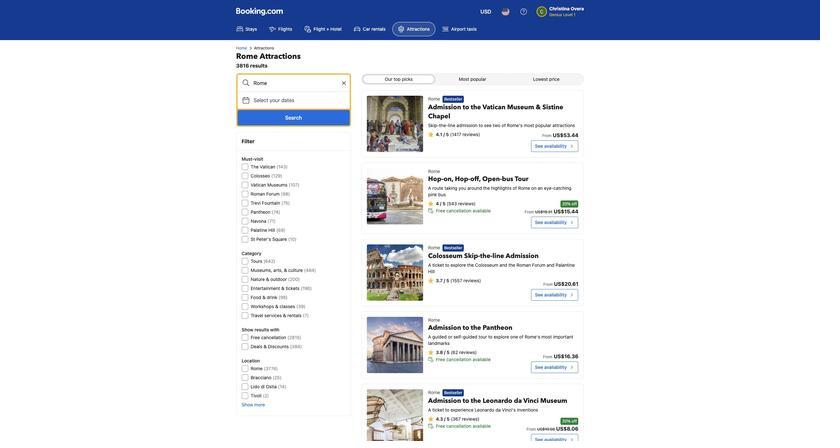 Task type: vqa. For each thing, say whether or not it's contained in the screenshot.


Task type: locate. For each thing, give the bounding box(es) containing it.
reviews) down admission
[[463, 132, 480, 137]]

0 horizontal spatial museum
[[507, 103, 534, 112]]

1 horizontal spatial museum
[[541, 397, 568, 405]]

of for museum
[[502, 123, 506, 128]]

1 vertical spatial museum
[[541, 397, 568, 405]]

1 horizontal spatial roman
[[517, 262, 531, 268]]

5 for hop-
[[443, 201, 446, 206]]

reviews) right the (543
[[458, 201, 476, 206]]

20% off from us$10.08 us$8.06
[[527, 419, 579, 432]]

pantheon up tour
[[483, 323, 513, 332]]

dates
[[281, 97, 295, 103]]

see availability down from us$20.61 on the bottom of page
[[535, 292, 567, 297]]

results inside "rome attractions 3816 results"
[[250, 63, 268, 69]]

2 vertical spatial vatican
[[251, 182, 266, 188]]

explore
[[451, 262, 466, 268], [494, 334, 509, 340]]

tivoli
[[251, 393, 262, 398]]

show inside button
[[242, 402, 253, 407]]

discounts
[[268, 344, 289, 349]]

3 available from the top
[[473, 423, 491, 429]]

outdoor
[[270, 276, 287, 282]]

from inside from us$16.36
[[543, 354, 553, 359]]

attractions inside "rome attractions 3816 results"
[[260, 51, 301, 62]]

attractions
[[553, 123, 575, 128]]

of right two in the right of the page
[[502, 123, 506, 128]]

/ right '4'
[[440, 201, 442, 206]]

see availability for hop-on, hop-off, open-bus tour
[[535, 220, 567, 225]]

0 vertical spatial results
[[250, 63, 268, 69]]

see availability for admission to the pantheon
[[535, 364, 567, 370]]

reviews) down experience
[[462, 416, 480, 422]]

0 horizontal spatial colosseum
[[428, 252, 463, 260]]

0 horizontal spatial popular
[[471, 76, 487, 82]]

1 show from the top
[[242, 327, 253, 332]]

(642)
[[264, 258, 275, 264]]

0 vertical spatial bestseller
[[444, 97, 462, 102]]

admission inside admission to the vatican museum & sistine chapel skip-the-line admission to see two of rome's most popular attractions
[[428, 103, 461, 112]]

cancellation
[[447, 208, 472, 213], [261, 335, 286, 340], [447, 357, 472, 362], [447, 423, 472, 429]]

free up deals
[[251, 335, 260, 340]]

1 horizontal spatial da
[[514, 397, 522, 405]]

leonardo up vinci's
[[483, 397, 513, 405]]

food & drink (98)
[[251, 295, 288, 300]]

1 horizontal spatial and
[[547, 262, 555, 268]]

2 a from the top
[[428, 262, 431, 268]]

hop-
[[428, 175, 444, 183], [455, 175, 471, 183]]

see availability down from us$16.36
[[535, 364, 567, 370]]

1 vertical spatial results
[[255, 327, 269, 332]]

leonardo right experience
[[475, 407, 495, 413]]

available down the around
[[473, 208, 491, 213]]

1 vertical spatial free cancellation available
[[436, 357, 491, 362]]

cancellation for to
[[447, 423, 472, 429]]

1 horizontal spatial most
[[542, 334, 552, 340]]

see availability down us$19.31
[[535, 220, 567, 225]]

5 left '(367'
[[447, 416, 450, 422]]

route
[[433, 185, 443, 191]]

from left the us$10.08
[[527, 427, 536, 432]]

1 available from the top
[[473, 208, 491, 213]]

museums
[[267, 182, 288, 188]]

results right 3816
[[250, 63, 268, 69]]

0 vertical spatial attractions
[[407, 26, 430, 32]]

flight
[[314, 26, 325, 32]]

rome's right two in the right of the page
[[507, 123, 523, 128]]

colosseo
[[251, 173, 270, 178]]

1 bestseller from the top
[[444, 97, 462, 102]]

cancellation down 4.3 / 5 (367 reviews)
[[447, 423, 472, 429]]

vatican up two in the right of the page
[[483, 103, 506, 112]]

ostia
[[266, 384, 277, 389]]

(200)
[[288, 276, 300, 282]]

0 horizontal spatial line
[[448, 123, 455, 128]]

2 vertical spatial free cancellation available
[[436, 423, 491, 429]]

results
[[250, 63, 268, 69], [255, 327, 269, 332]]

0 horizontal spatial rome's
[[507, 123, 523, 128]]

rome's right one
[[525, 334, 540, 340]]

skip- up 4.1 on the top
[[428, 123, 439, 128]]

an
[[538, 185, 543, 191]]

see
[[535, 143, 543, 149], [535, 220, 543, 225], [535, 292, 543, 297], [535, 364, 543, 370]]

from for admission to the vatican museum & sistine chapel
[[542, 133, 552, 138]]

popular up from us$53.44
[[536, 123, 551, 128]]

2 vertical spatial bestseller
[[444, 390, 462, 395]]

2 20% from the top
[[562, 419, 571, 424]]

from inside from us$20.61
[[544, 282, 553, 287]]

1 vertical spatial off
[[572, 419, 577, 424]]

1 vertical spatial hill
[[428, 269, 435, 274]]

ticket up 3.7
[[433, 262, 444, 268]]

hill
[[269, 227, 275, 233], [428, 269, 435, 274]]

reviews) right (62
[[459, 350, 477, 355]]

1 vertical spatial 20%
[[562, 419, 571, 424]]

see availability for admission to the vatican museum & sistine chapel
[[535, 143, 567, 149]]

select your dates
[[254, 97, 295, 103]]

3 see availability from the top
[[535, 292, 567, 297]]

classes
[[280, 304, 295, 309]]

0 vertical spatial hill
[[269, 227, 275, 233]]

bus down route
[[438, 192, 446, 197]]

4.1 / 5 (1417 reviews)
[[436, 132, 480, 137]]

1 a from the top
[[428, 185, 431, 191]]

0 vertical spatial show
[[242, 327, 253, 332]]

20% inside 20% off from us$19.31 us$15.44
[[562, 201, 571, 206]]

guided
[[433, 334, 447, 340], [463, 334, 478, 340]]

0 vertical spatial popular
[[471, 76, 487, 82]]

free cancellation available down 4 / 5 (543 reviews)
[[436, 208, 491, 213]]

0 vertical spatial explore
[[451, 262, 466, 268]]

pantheon up the navona
[[251, 209, 271, 215]]

a inside rome hop-on, hop-off, open-bus tour a route taking you around the highlights of rome on an eye-catching pink bus
[[428, 185, 431, 191]]

20% for hop-on, hop-off, open-bus tour
[[562, 201, 571, 206]]

from
[[542, 133, 552, 138], [525, 210, 534, 214], [544, 282, 553, 287], [543, 354, 553, 359], [527, 427, 536, 432]]

the vatican (143)
[[251, 164, 288, 169]]

1 horizontal spatial rentals
[[372, 26, 386, 32]]

free down '4'
[[436, 208, 445, 213]]

2 show from the top
[[242, 402, 253, 407]]

forum left the palantine
[[532, 262, 546, 268]]

admission inside colosseum skip-the-line admission a ticket to explore the colosseum and the roman forum and palantine hill
[[506, 252, 539, 260]]

results left with
[[255, 327, 269, 332]]

0 horizontal spatial explore
[[451, 262, 466, 268]]

availability down 20% off from us$19.31 us$15.44
[[544, 220, 567, 225]]

of inside admission to the vatican museum & sistine chapel skip-the-line admission to see two of rome's most popular attractions
[[502, 123, 506, 128]]

1 vertical spatial pantheon
[[483, 323, 513, 332]]

admission to the leonardo da vinci museum image
[[367, 389, 423, 441]]

1 vertical spatial line
[[493, 252, 504, 260]]

0 vertical spatial free cancellation available
[[436, 208, 491, 213]]

trevi fountain (75)
[[251, 200, 290, 206]]

2 ticket from the top
[[433, 407, 444, 413]]

1 ticket from the top
[[433, 262, 444, 268]]

show more button
[[242, 402, 265, 408]]

1 vertical spatial (98)
[[279, 295, 288, 300]]

tivoli (2)
[[251, 393, 269, 398]]

museum right vinci
[[541, 397, 568, 405]]

see availability
[[535, 143, 567, 149], [535, 220, 567, 225], [535, 292, 567, 297], [535, 364, 567, 370]]

3.7 / 5 (1557 reviews)
[[436, 278, 481, 283]]

the inside admission to the leonardo da vinci museum a ticket to experience leonardo da vinci's inventions
[[471, 397, 481, 405]]

see availability down from us$53.44
[[535, 143, 567, 149]]

ticket inside colosseum skip-the-line admission a ticket to explore the colosseum and the roman forum and palantine hill
[[433, 262, 444, 268]]

flights
[[278, 26, 292, 32]]

free for admission to the pantheon
[[436, 357, 445, 362]]

filter
[[242, 138, 255, 144]]

reviews)
[[463, 132, 480, 137], [458, 201, 476, 206], [464, 278, 481, 283], [459, 350, 477, 355], [462, 416, 480, 422]]

colosseo (129)
[[251, 173, 282, 178]]

1 horizontal spatial of
[[513, 185, 517, 191]]

0 horizontal spatial most
[[524, 123, 534, 128]]

see for hop-on, hop-off, open-bus tour
[[535, 220, 543, 225]]

popular right most
[[471, 76, 487, 82]]

ticket inside admission to the leonardo da vinci museum a ticket to experience leonardo da vinci's inventions
[[433, 407, 444, 413]]

3 bestseller from the top
[[444, 390, 462, 395]]

1 horizontal spatial bus
[[502, 175, 513, 183]]

1 see availability from the top
[[535, 143, 567, 149]]

0 vertical spatial most
[[524, 123, 534, 128]]

0 vertical spatial vatican
[[483, 103, 506, 112]]

must-visit
[[242, 156, 263, 162]]

0 horizontal spatial rentals
[[287, 313, 302, 318]]

(75)
[[281, 200, 290, 206]]

guided up landmarks
[[433, 334, 447, 340]]

da left vinci's
[[496, 407, 501, 413]]

from inside from us$53.44
[[542, 133, 552, 138]]

free
[[436, 208, 445, 213], [251, 335, 260, 340], [436, 357, 445, 362], [436, 423, 445, 429]]

4 see from the top
[[535, 364, 543, 370]]

1 horizontal spatial forum
[[532, 262, 546, 268]]

explore inside colosseum skip-the-line admission a ticket to explore the colosseum and the roman forum and palantine hill
[[451, 262, 466, 268]]

0 vertical spatial off
[[572, 201, 577, 206]]

museum left sistine
[[507, 103, 534, 112]]

20% inside "20% off from us$10.08 us$8.06"
[[562, 419, 571, 424]]

hop- up route
[[428, 175, 444, 183]]

0 horizontal spatial guided
[[433, 334, 447, 340]]

the
[[251, 164, 259, 169]]

flight + hotel
[[314, 26, 342, 32]]

a inside colosseum skip-the-line admission a ticket to explore the colosseum and the roman forum and palantine hill
[[428, 262, 431, 268]]

4 availability from the top
[[544, 364, 567, 370]]

0 vertical spatial (98)
[[281, 191, 290, 197]]

20% up us$15.44
[[562, 201, 571, 206]]

1 vertical spatial most
[[542, 334, 552, 340]]

(143)
[[277, 164, 288, 169]]

from left us$53.44
[[542, 133, 552, 138]]

1 horizontal spatial skip-
[[464, 252, 480, 260]]

attractions
[[407, 26, 430, 32], [254, 46, 274, 50], [260, 51, 301, 62]]

(129)
[[271, 173, 282, 178]]

0 vertical spatial 20%
[[562, 201, 571, 206]]

bestseller for chapel
[[444, 97, 462, 102]]

1 vertical spatial da
[[496, 407, 501, 413]]

the
[[471, 103, 481, 112], [483, 185, 490, 191], [467, 262, 474, 268], [509, 262, 515, 268], [471, 323, 481, 332], [471, 397, 481, 405]]

1 horizontal spatial pantheon
[[483, 323, 513, 332]]

vinci's
[[502, 407, 516, 413]]

1 vertical spatial explore
[[494, 334, 509, 340]]

cancellation down 4 / 5 (543 reviews)
[[447, 208, 472, 213]]

genius
[[550, 12, 562, 17]]

free down 3.8
[[436, 357, 445, 362]]

3 see from the top
[[535, 292, 543, 297]]

usd
[[481, 9, 491, 15]]

experience
[[451, 407, 474, 413]]

1 vertical spatial bestseller
[[444, 246, 462, 250]]

0 horizontal spatial hop-
[[428, 175, 444, 183]]

3 availability from the top
[[544, 292, 567, 297]]

bus up the highlights
[[502, 175, 513, 183]]

0 vertical spatial ticket
[[433, 262, 444, 268]]

of down tour at the top right of page
[[513, 185, 517, 191]]

a inside admission to the leonardo da vinci museum a ticket to experience leonardo da vinci's inventions
[[428, 407, 431, 413]]

show down travel at the bottom left of page
[[242, 327, 253, 332]]

/ right 4.3
[[444, 416, 446, 422]]

2 vertical spatial available
[[473, 423, 491, 429]]

0 vertical spatial museum
[[507, 103, 534, 112]]

2 available from the top
[[473, 357, 491, 362]]

line inside colosseum skip-the-line admission a ticket to explore the colosseum and the roman forum and palantine hill
[[493, 252, 504, 260]]

hop- up you
[[455, 175, 471, 183]]

1 vertical spatial ticket
[[433, 407, 444, 413]]

explore up 3.7 / 5 (1557 reviews) at the bottom
[[451, 262, 466, 268]]

/ right 3.7
[[444, 278, 445, 283]]

1 horizontal spatial explore
[[494, 334, 509, 340]]

free cancellation available for to
[[436, 357, 491, 362]]

availability
[[544, 143, 567, 149], [544, 220, 567, 225], [544, 292, 567, 297], [544, 364, 567, 370]]

vatican up colosseo (129)
[[260, 164, 275, 169]]

pink
[[428, 192, 437, 197]]

search button
[[238, 110, 350, 125]]

1 horizontal spatial popular
[[536, 123, 551, 128]]

availability for admission to the pantheon
[[544, 364, 567, 370]]

free for admission to the leonardo da vinci museum
[[436, 423, 445, 429]]

hop-on, hop-off, open-bus tour image
[[367, 168, 423, 224]]

(484)
[[304, 267, 316, 273]]

free cancellation available for on,
[[436, 208, 491, 213]]

rome's inside rome admission to the pantheon a guided or self-guided tour to explore one of rome's most important landmarks
[[525, 334, 540, 340]]

2 vertical spatial of
[[519, 334, 524, 340]]

forum up fountain
[[266, 191, 280, 197]]

most
[[459, 76, 469, 82]]

to up admission
[[463, 103, 469, 112]]

1 20% from the top
[[562, 201, 571, 206]]

the-
[[439, 123, 448, 128], [480, 252, 493, 260]]

of right one
[[519, 334, 524, 340]]

availability down from us$20.61 on the bottom of page
[[544, 292, 567, 297]]

museum inside admission to the leonardo da vinci museum a ticket to experience leonardo da vinci's inventions
[[541, 397, 568, 405]]

1 vertical spatial skip-
[[464, 252, 480, 260]]

off up us$15.44
[[572, 201, 577, 206]]

bestseller for to
[[444, 246, 462, 250]]

guided left tour
[[463, 334, 478, 340]]

1 free cancellation available from the top
[[436, 208, 491, 213]]

availability down from us$53.44
[[544, 143, 567, 149]]

of inside rome admission to the pantheon a guided or self-guided tour to explore one of rome's most important landmarks
[[519, 334, 524, 340]]

food
[[251, 295, 261, 300]]

(71)
[[268, 218, 276, 224]]

off up us$8.06
[[572, 419, 577, 424]]

off inside 20% off from us$19.31 us$15.44
[[572, 201, 577, 206]]

most inside rome admission to the pantheon a guided or self-guided tour to explore one of rome's most important landmarks
[[542, 334, 552, 340]]

show left more
[[242, 402, 253, 407]]

2 see availability from the top
[[535, 220, 567, 225]]

4.3
[[436, 416, 443, 422]]

4.3 / 5 (367 reviews)
[[436, 416, 480, 422]]

1 horizontal spatial hop-
[[455, 175, 471, 183]]

0 vertical spatial available
[[473, 208, 491, 213]]

reviews) right (1557
[[464, 278, 481, 283]]

2 availability from the top
[[544, 220, 567, 225]]

travel services & rentals (7)
[[251, 313, 309, 318]]

0 vertical spatial skip-
[[428, 123, 439, 128]]

the inside rome admission to the pantheon a guided or self-guided tour to explore one of rome's most important landmarks
[[471, 323, 481, 332]]

skip- inside colosseum skip-the-line admission a ticket to explore the colosseum and the roman forum and palantine hill
[[464, 252, 480, 260]]

1 vertical spatial show
[[242, 402, 253, 407]]

peter's
[[256, 236, 271, 242]]

see availability for colosseum skip-the-line admission
[[535, 292, 567, 297]]

1 vertical spatial of
[[513, 185, 517, 191]]

booking.com image
[[236, 8, 283, 16]]

2 vertical spatial attractions
[[260, 51, 301, 62]]

1 off from the top
[[572, 201, 577, 206]]

vinci
[[524, 397, 539, 405]]

1 vertical spatial popular
[[536, 123, 551, 128]]

1 horizontal spatial guided
[[463, 334, 478, 340]]

0 vertical spatial the-
[[439, 123, 448, 128]]

explore inside rome admission to the pantheon a guided or self-guided tour to explore one of rome's most important landmarks
[[494, 334, 509, 340]]

4 a from the top
[[428, 407, 431, 413]]

show for show results with
[[242, 327, 253, 332]]

from for admission to the pantheon
[[543, 354, 553, 359]]

2 see from the top
[[535, 220, 543, 225]]

cancellation for admission
[[447, 357, 472, 362]]

colosseum up 3.7
[[428, 252, 463, 260]]

0 vertical spatial rome's
[[507, 123, 523, 128]]

(2)
[[263, 393, 269, 398]]

(10)
[[288, 236, 297, 242]]

0 vertical spatial da
[[514, 397, 522, 405]]

1 vertical spatial available
[[473, 357, 491, 362]]

1 horizontal spatial rome's
[[525, 334, 540, 340]]

0 horizontal spatial da
[[496, 407, 501, 413]]

0 horizontal spatial of
[[502, 123, 506, 128]]

/ right 3.8
[[444, 350, 446, 355]]

1 vertical spatial leonardo
[[475, 407, 495, 413]]

explore left one
[[494, 334, 509, 340]]

nature & outdoor (200)
[[251, 276, 300, 282]]

0 horizontal spatial hill
[[269, 227, 275, 233]]

3 a from the top
[[428, 334, 431, 340]]

tours (642)
[[251, 258, 275, 264]]

from left us$19.31
[[525, 210, 534, 214]]

bus
[[502, 175, 513, 183], [438, 192, 446, 197]]

leonardo
[[483, 397, 513, 405], [475, 407, 495, 413]]

3 free cancellation available from the top
[[436, 423, 491, 429]]

0 horizontal spatial and
[[500, 262, 507, 268]]

to up 3.7 / 5 (1557 reviews) at the bottom
[[445, 262, 450, 268]]

1 vertical spatial forum
[[532, 262, 546, 268]]

skip- up 3.7 / 5 (1557 reviews) at the bottom
[[464, 252, 480, 260]]

rentals right car
[[372, 26, 386, 32]]

availability for admission to the vatican museum & sistine chapel
[[544, 143, 567, 149]]

2 horizontal spatial of
[[519, 334, 524, 340]]

lowest price
[[533, 76, 560, 82]]

20% up us$8.06
[[562, 419, 571, 424]]

1 horizontal spatial line
[[493, 252, 504, 260]]

from left us$20.61
[[544, 282, 553, 287]]

(98) up (75)
[[281, 191, 290, 197]]

(107)
[[289, 182, 300, 188]]

admission to the pantheon image
[[367, 317, 423, 373]]

most inside admission to the vatican museum & sistine chapel skip-the-line admission to see two of rome's most popular attractions
[[524, 123, 534, 128]]

(98) down "entertainment & tickets (196)"
[[279, 295, 288, 300]]

car rentals link
[[348, 22, 391, 36]]

1 vertical spatial attractions
[[254, 46, 274, 50]]

the- inside admission to the vatican museum & sistine chapel skip-the-line admission to see two of rome's most popular attractions
[[439, 123, 448, 128]]

admission inside rome admission to the pantheon a guided or self-guided tour to explore one of rome's most important landmarks
[[428, 323, 461, 332]]

1 see from the top
[[535, 143, 543, 149]]

rome inside "rome attractions 3816 results"
[[236, 51, 258, 62]]

available down tour
[[473, 357, 491, 362]]

1 vertical spatial bus
[[438, 192, 446, 197]]

rentals down (39) on the bottom of page
[[287, 313, 302, 318]]

lido di ostia (14)
[[251, 384, 286, 389]]

da up vinci's
[[514, 397, 522, 405]]

reviews) for the
[[459, 350, 477, 355]]

5 left (62
[[447, 350, 450, 355]]

vatican down colosseo
[[251, 182, 266, 188]]

0 horizontal spatial the-
[[439, 123, 448, 128]]

free down 4.3
[[436, 423, 445, 429]]

5 right '4'
[[443, 201, 446, 206]]

1 and from the left
[[500, 262, 507, 268]]

colosseum up 3.7 / 5 (1557 reviews) at the bottom
[[475, 262, 498, 268]]

availability down from us$16.36
[[544, 364, 567, 370]]

more
[[254, 402, 265, 407]]

1 horizontal spatial colosseum
[[475, 262, 498, 268]]

two
[[493, 123, 501, 128]]

1 horizontal spatial the-
[[480, 252, 493, 260]]

off inside "20% off from us$10.08 us$8.06"
[[572, 419, 577, 424]]

1 availability from the top
[[544, 143, 567, 149]]

from left us$16.36 at the right bottom
[[543, 354, 553, 359]]

2 bestseller from the top
[[444, 246, 462, 250]]

free cancellation available down 3.8 / 5 (62 reviews)
[[436, 357, 491, 362]]

2 off from the top
[[572, 419, 577, 424]]

1 vertical spatial rome's
[[525, 334, 540, 340]]

1 vertical spatial rentals
[[287, 313, 302, 318]]

available for hop-
[[473, 208, 491, 213]]

of inside rome hop-on, hop-off, open-bus tour a route taking you around the highlights of rome on an eye-catching pink bus
[[513, 185, 517, 191]]

1 horizontal spatial hill
[[428, 269, 435, 274]]

& left tickets
[[281, 286, 285, 291]]

available down 4.3 / 5 (367 reviews)
[[473, 423, 491, 429]]

catching
[[554, 185, 572, 191]]

0 vertical spatial forum
[[266, 191, 280, 197]]

2 free cancellation available from the top
[[436, 357, 491, 362]]

1 vertical spatial roman
[[517, 262, 531, 268]]

4 see availability from the top
[[535, 364, 567, 370]]

self-
[[454, 334, 463, 340]]

cancellation down 3.8 / 5 (62 reviews)
[[447, 357, 472, 362]]

& left sistine
[[536, 103, 541, 112]]

0 horizontal spatial skip-
[[428, 123, 439, 128]]

0 horizontal spatial pantheon
[[251, 209, 271, 215]]



Task type: describe. For each thing, give the bounding box(es) containing it.
landmarks
[[428, 341, 450, 346]]

availability for colosseum skip-the-line admission
[[544, 292, 567, 297]]

the- inside colosseum skip-the-line admission a ticket to explore the colosseum and the roman forum and palantine hill
[[480, 252, 493, 260]]

/ right 4.1 on the top
[[444, 132, 445, 137]]

hill inside colosseum skip-the-line admission a ticket to explore the colosseum and the roman forum and palantine hill
[[428, 269, 435, 274]]

your account menu christina overa genius level 1 element
[[537, 3, 587, 18]]

(2815)
[[288, 335, 301, 340]]

rome inside rome admission to the pantheon a guided or self-guided tour to explore one of rome's most important landmarks
[[428, 317, 440, 323]]

show for show more
[[242, 402, 253, 407]]

from us$53.44
[[542, 132, 579, 138]]

colosseum skip-the-line admission a ticket to explore the colosseum and the roman forum and palantine hill
[[428, 252, 575, 274]]

museums, arts, & culture (484)
[[251, 267, 316, 273]]

eye-
[[544, 185, 554, 191]]

/ for hop-
[[440, 201, 442, 206]]

with
[[270, 327, 279, 332]]

chapel
[[428, 112, 451, 121]]

& left drink
[[263, 295, 266, 300]]

deals & discounts (384)
[[251, 344, 302, 349]]

from inside "20% off from us$10.08 us$8.06"
[[527, 427, 536, 432]]

5 for to
[[447, 416, 450, 422]]

(196)
[[301, 286, 312, 291]]

pantheon inside rome admission to the pantheon a guided or self-guided tour to explore one of rome's most important landmarks
[[483, 323, 513, 332]]

taxis
[[467, 26, 477, 32]]

available for leonardo
[[473, 423, 491, 429]]

see for admission to the vatican museum & sistine chapel
[[535, 143, 543, 149]]

(14)
[[278, 384, 286, 389]]

off for admission to the leonardo da vinci museum
[[572, 419, 577, 424]]

& down classes
[[283, 313, 286, 318]]

airport taxis link
[[437, 22, 482, 36]]

rome's inside admission to the vatican museum & sistine chapel skip-the-line admission to see two of rome's most popular attractions
[[507, 123, 523, 128]]

us$8.06
[[556, 426, 579, 432]]

reviews) for hop-
[[458, 201, 476, 206]]

must-
[[242, 156, 254, 162]]

to up experience
[[463, 397, 469, 405]]

sistine
[[543, 103, 564, 112]]

the inside rome hop-on, hop-off, open-bus tour a route taking you around the highlights of rome on an eye-catching pink bus
[[483, 185, 490, 191]]

palatine
[[251, 227, 267, 233]]

cancellation for hop-
[[447, 208, 472, 213]]

0 vertical spatial colosseum
[[428, 252, 463, 260]]

see for admission to the pantheon
[[535, 364, 543, 370]]

popular inside admission to the vatican museum & sistine chapel skip-the-line admission to see two of rome's most popular attractions
[[536, 123, 551, 128]]

3.8 / 5 (62 reviews)
[[436, 350, 477, 355]]

5 for admission
[[447, 350, 450, 355]]

select
[[254, 97, 268, 103]]

& up entertainment
[[266, 276, 269, 282]]

vatican inside admission to the vatican museum & sistine chapel skip-the-line admission to see two of rome's most popular attractions
[[483, 103, 506, 112]]

airport taxis
[[451, 26, 477, 32]]

navona (71)
[[251, 218, 276, 224]]

car rentals
[[363, 26, 386, 32]]

rome attractions 3816 results
[[236, 51, 301, 69]]

5 right 3.7
[[446, 278, 449, 283]]

the inside admission to the vatican museum & sistine chapel skip-the-line admission to see two of rome's most popular attractions
[[471, 103, 481, 112]]

3816
[[236, 63, 249, 69]]

bracciano (25)
[[251, 375, 282, 380]]

home
[[236, 46, 247, 50]]

2 guided from the left
[[463, 334, 478, 340]]

1 vertical spatial vatican
[[260, 164, 275, 169]]

to up 4.3 / 5 (367 reviews)
[[445, 407, 450, 413]]

1 guided from the left
[[433, 334, 447, 340]]

us$53.44
[[553, 132, 579, 138]]

(62
[[451, 350, 458, 355]]

/ for to
[[444, 416, 446, 422]]

from for colosseum skip-the-line admission
[[544, 282, 553, 287]]

(3774)
[[264, 366, 278, 371]]

lowest
[[533, 76, 548, 82]]

to up self-
[[463, 323, 469, 332]]

us$19.31
[[535, 210, 553, 214]]

skip- inside admission to the vatican museum & sistine chapel skip-the-line admission to see two of rome's most popular attractions
[[428, 123, 439, 128]]

forum inside colosseum skip-the-line admission a ticket to explore the colosseum and the roman forum and palantine hill
[[532, 262, 546, 268]]

us$16.36
[[554, 353, 579, 359]]

2 and from the left
[[547, 262, 555, 268]]

1 vertical spatial colosseum
[[475, 262, 498, 268]]

highlights
[[491, 185, 512, 191]]

admission to the leonardo da vinci museum a ticket to experience leonardo da vinci's inventions
[[428, 397, 568, 413]]

availability for hop-on, hop-off, open-bus tour
[[544, 220, 567, 225]]

st
[[251, 236, 255, 242]]

0 horizontal spatial forum
[[266, 191, 280, 197]]

(1557
[[451, 278, 462, 283]]

overa
[[571, 6, 584, 11]]

culture
[[288, 267, 303, 273]]

0 vertical spatial leonardo
[[483, 397, 513, 405]]

roman inside colosseum skip-the-line admission a ticket to explore the colosseum and the roman forum and palantine hill
[[517, 262, 531, 268]]

& up travel services & rentals (7)
[[275, 304, 279, 309]]

of for off,
[[513, 185, 517, 191]]

Where are you going? search field
[[238, 75, 350, 92]]

see for colosseum skip-the-line admission
[[535, 292, 543, 297]]

on,
[[444, 175, 454, 183]]

(39)
[[297, 304, 305, 309]]

most popular
[[459, 76, 487, 82]]

top
[[394, 76, 401, 82]]

0 vertical spatial pantheon
[[251, 209, 271, 215]]

visit
[[254, 156, 263, 162]]

hotel
[[331, 26, 342, 32]]

one
[[510, 334, 518, 340]]

your
[[270, 97, 280, 103]]

rome hop-on, hop-off, open-bus tour a route taking you around the highlights of rome on an eye-catching pink bus
[[428, 168, 572, 197]]

available for the
[[473, 357, 491, 362]]

us$15.44
[[554, 209, 579, 214]]

fountain
[[262, 200, 280, 206]]

vatican museums (107)
[[251, 182, 300, 188]]

stays
[[246, 26, 257, 32]]

& right arts,
[[284, 267, 287, 273]]

free cancellation available for the
[[436, 423, 491, 429]]

0 horizontal spatial bus
[[438, 192, 446, 197]]

rome admission to the pantheon a guided or self-guided tour to explore one of rome's most important landmarks
[[428, 317, 574, 346]]

cancellation down with
[[261, 335, 286, 340]]

around
[[468, 185, 482, 191]]

admission to the vatican museum & sistine chapel image
[[367, 96, 423, 152]]

tickets
[[286, 286, 300, 291]]

flights link
[[264, 22, 298, 36]]

3.7
[[436, 278, 443, 283]]

christina overa genius level 1
[[550, 6, 584, 17]]

museum inside admission to the vatican museum & sistine chapel skip-the-line admission to see two of rome's most popular attractions
[[507, 103, 534, 112]]

0 vertical spatial rentals
[[372, 26, 386, 32]]

search
[[285, 115, 302, 121]]

to left see
[[479, 123, 483, 128]]

2 hop- from the left
[[455, 175, 471, 183]]

20% off from us$19.31 us$15.44
[[525, 201, 579, 214]]

taking
[[445, 185, 458, 191]]

car
[[363, 26, 370, 32]]

reviews) for leonardo
[[462, 416, 480, 422]]

admission inside admission to the leonardo da vinci museum a ticket to experience leonardo da vinci's inventions
[[428, 397, 461, 405]]

20% for admission to the leonardo da vinci museum
[[562, 419, 571, 424]]

airport
[[451, 26, 466, 32]]

to right tour
[[488, 334, 493, 340]]

from us$16.36
[[543, 353, 579, 359]]

show results with
[[242, 327, 279, 332]]

from inside 20% off from us$19.31 us$15.44
[[525, 210, 534, 214]]

0 horizontal spatial roman
[[251, 191, 265, 197]]

usd button
[[477, 4, 495, 19]]

to inside colosseum skip-the-line admission a ticket to explore the colosseum and the roman forum and palantine hill
[[445, 262, 450, 268]]

line inside admission to the vatican museum & sistine chapel skip-the-line admission to see two of rome's most popular attractions
[[448, 123, 455, 128]]

nature
[[251, 276, 265, 282]]

colosseum skip-the-line admission image
[[367, 244, 423, 301]]

0 vertical spatial bus
[[502, 175, 513, 183]]

rome (3774)
[[251, 366, 278, 371]]

1 hop- from the left
[[428, 175, 444, 183]]

palantine
[[556, 262, 575, 268]]

navona
[[251, 218, 266, 224]]

4 / 5 (543 reviews)
[[436, 201, 476, 206]]

workshops
[[251, 304, 274, 309]]

3.8
[[436, 350, 443, 355]]

show more
[[242, 402, 265, 407]]

/ for admission
[[444, 350, 446, 355]]

bestseller for a
[[444, 390, 462, 395]]

(25)
[[273, 375, 282, 380]]

& inside admission to the vatican museum & sistine chapel skip-the-line admission to see two of rome's most popular attractions
[[536, 103, 541, 112]]

admission to the vatican museum & sistine chapel skip-the-line admission to see two of rome's most popular attractions
[[428, 103, 575, 128]]

flight + hotel link
[[299, 22, 347, 36]]

(367
[[451, 416, 461, 422]]

free for hop-on, hop-off, open-bus tour
[[436, 208, 445, 213]]

us$20.61
[[554, 281, 579, 287]]

5 left (1417 at the top right
[[446, 132, 449, 137]]

off for hop-on, hop-off, open-bus tour
[[572, 201, 577, 206]]

picks
[[402, 76, 413, 82]]

a inside rome admission to the pantheon a guided or self-guided tour to explore one of rome's most important landmarks
[[428, 334, 431, 340]]

our
[[385, 76, 393, 82]]

& right deals
[[264, 344, 267, 349]]



